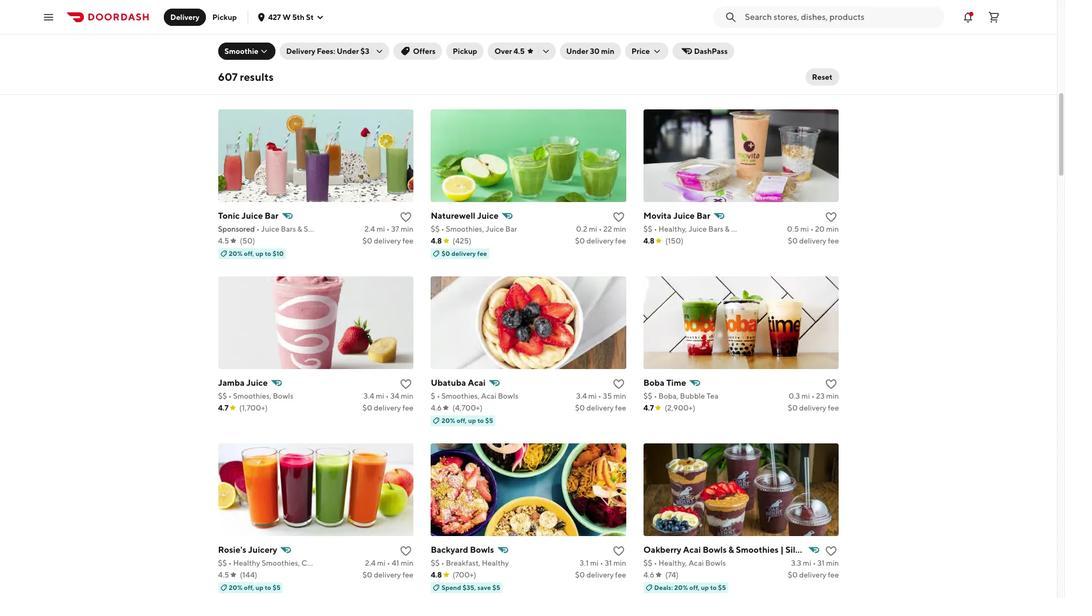 Task type: describe. For each thing, give the bounding box(es) containing it.
under inside 'under 30 min' button
[[567, 47, 589, 56]]

0.5 mi • 20 min
[[788, 225, 839, 233]]

juice down earthbar
[[446, 58, 464, 66]]

• left 23
[[812, 392, 815, 401]]

price button
[[625, 43, 669, 60]]

spend
[[442, 584, 461, 592]]

$​0 for naturewell juice
[[575, 237, 585, 245]]

off, down the $$ • healthy, acai bowls
[[690, 584, 700, 592]]

min for ubatuba acai
[[614, 392, 627, 401]]

click to add this store to your saved list image for backyard bowls
[[613, 545, 626, 558]]

mi for naturewell juice
[[589, 225, 598, 233]]

w
[[283, 13, 291, 21]]

• right price button on the top right of page
[[682, 58, 685, 66]]

min for earthbar
[[614, 58, 627, 66]]

off, for acai
[[457, 417, 467, 425]]

price
[[632, 47, 650, 56]]

it
[[241, 43, 248, 54]]

jamba juice
[[218, 378, 268, 388]]

$5 down "$ • smoothies, acai bowls"
[[486, 417, 494, 425]]

• left offers button
[[385, 58, 388, 66]]

(50)
[[240, 237, 255, 245]]

• down jamba
[[229, 392, 232, 401]]

fee for rosie's juicery
[[403, 571, 414, 580]]

4.5 inside "over 4.5" button
[[514, 47, 525, 56]]

0.2 mi • 22 min
[[576, 225, 627, 233]]

deals:
[[655, 584, 673, 592]]

$​0 for jamba juice
[[363, 404, 372, 412]]

1 vertical spatial 30
[[390, 58, 399, 66]]

offers
[[413, 47, 436, 56]]

juice left "it" on the left of the page
[[218, 43, 240, 54]]

$$ • healthy, juice bars & smoothies
[[644, 225, 768, 233]]

oakberry
[[644, 545, 682, 555]]

ft
[[593, 58, 599, 66]]

2 healthy from the left
[[482, 559, 509, 568]]

$0
[[442, 250, 450, 258]]

2.4 for up!
[[363, 58, 374, 66]]

over
[[495, 47, 512, 56]]

bars up $10
[[281, 225, 296, 233]]

pickup for the bottommost pickup button
[[453, 47, 478, 56]]

click to add this store to your saved list image for rosie's juicery
[[400, 545, 413, 558]]

30 inside 'under 30 min' button
[[590, 47, 600, 56]]

mi for juice it up!
[[375, 58, 384, 66]]

2 vertical spatial 2.4
[[365, 559, 376, 568]]

(700+)
[[453, 571, 477, 580]]

click to add this store to your saved list image for juice it up!
[[400, 43, 413, 56]]

1 vertical spatial pickup button
[[447, 43, 484, 60]]

(150)
[[666, 237, 684, 245]]

• left 34
[[386, 392, 389, 401]]

4.7 for jamba juice
[[218, 404, 229, 412]]

bar for tonic juice bar
[[265, 211, 279, 221]]

smoothies, up (1,700+) on the left
[[233, 392, 272, 401]]

juice up $$ • smoothies, bowls
[[246, 378, 268, 388]]

800
[[576, 58, 592, 66]]

under 30 min button
[[560, 43, 621, 60]]

time
[[667, 378, 687, 388]]

$0 delivery fee
[[442, 250, 487, 258]]

min for boba time
[[827, 392, 839, 401]]

backyard bowls
[[431, 545, 494, 555]]

• down naturewell
[[441, 225, 445, 233]]

$5 right the save
[[493, 584, 501, 592]]

juice up $$ • smoothies, juice bar
[[477, 211, 499, 221]]

$$ • juice bars & smoothies, snacks
[[431, 58, 553, 66]]

(4,700+)
[[453, 404, 483, 412]]

fee for naturewell juice
[[616, 237, 627, 245]]

juice down dashpass
[[687, 58, 705, 66]]

silver
[[786, 545, 808, 555]]

16
[[605, 58, 612, 66]]

bar for movita juice bar
[[697, 211, 711, 221]]

5th
[[292, 13, 305, 21]]

$ • smoothies, acai bowls
[[431, 392, 519, 401]]

min inside button
[[602, 47, 615, 56]]

4.8 for backyard bowls
[[431, 571, 442, 580]]

$10
[[273, 250, 284, 258]]

0 vertical spatial pickup button
[[206, 8, 243, 26]]

bars down earthbar
[[466, 58, 481, 66]]

over 4.5
[[495, 47, 525, 56]]

juice right tonic
[[242, 211, 263, 221]]

juice down naturewell juice
[[486, 225, 504, 233]]

delivery for jamba juice
[[374, 404, 401, 412]]

juice it up!
[[218, 43, 264, 54]]

st
[[306, 13, 314, 21]]

$​0 delivery fee for jamba juice
[[363, 404, 414, 412]]

3.3
[[792, 559, 802, 568]]

mi for oakberry acai bowls & smoothies | silver lake
[[803, 559, 812, 568]]

min for juice it up!
[[401, 58, 414, 66]]

delivery for movita juice bar
[[800, 237, 827, 245]]

acai up deals: 20% off, up to $5
[[689, 559, 704, 568]]

• down earthbar
[[441, 58, 445, 66]]

robeks
[[644, 43, 674, 54]]

open menu image
[[42, 11, 55, 23]]

min for oakberry acai bowls & smoothies | silver lake
[[827, 559, 839, 568]]

$​0 delivery fee for naturewell juice
[[575, 237, 627, 245]]

$​0 for movita juice bar
[[788, 237, 798, 245]]

bars down movita juice bar
[[709, 225, 724, 233]]

$5 down oakberry acai bowls & smoothies | silver lake
[[718, 584, 726, 592]]

min for naturewell juice
[[614, 225, 627, 233]]

mi for jamba juice
[[376, 392, 384, 401]]

up for juice
[[256, 250, 264, 258]]

$$ • smoothies, bowls
[[218, 392, 294, 401]]

lake
[[810, 545, 830, 555]]

$​0 delivery fee for backyard bowls
[[575, 571, 627, 580]]

$$ • smoothies, juice bar
[[431, 225, 517, 233]]

up for juicery
[[256, 584, 264, 592]]

smoothie button
[[218, 43, 276, 60]]

20% for tonic
[[229, 250, 243, 258]]

$$ for rosie's juicery
[[218, 559, 227, 568]]

|
[[781, 545, 784, 555]]

$​0 delivery fee for boba time
[[788, 404, 839, 412]]

juice down tonic juice bar
[[261, 225, 280, 233]]

click to add this store to your saved list image for boba time
[[825, 378, 838, 391]]

healthy, for oakberry
[[659, 559, 687, 568]]

2.4 mi • 30 min
[[363, 58, 414, 66]]

off, for juice
[[244, 250, 254, 258]]

$​0 delivery fee for tonic juice bar
[[363, 237, 414, 245]]

• down backyard
[[441, 559, 445, 568]]

$$ for naturewell juice
[[431, 225, 440, 233]]

acai up the (4,700+)
[[481, 392, 497, 401]]

dashpass button
[[673, 43, 735, 60]]

(2,900+)
[[665, 404, 696, 412]]

fee for boba time
[[828, 404, 839, 412]]

results
[[240, 71, 274, 83]]

$​0 for backyard bowls
[[575, 571, 585, 580]]

3.1 mi • 31 min
[[580, 559, 627, 568]]

breakfast,
[[446, 559, 481, 568]]

4.8 for movita juice bar
[[644, 237, 655, 245]]

$​0 left reset
[[788, 69, 798, 78]]

earthbar
[[431, 43, 466, 54]]

to down the $$ • healthy, acai bowls
[[711, 584, 717, 592]]

$​0 for boba time
[[788, 404, 798, 412]]

added
[[241, 82, 262, 90]]

mi for rosie's juicery
[[377, 559, 386, 568]]

• right 'ft'
[[600, 58, 603, 66]]

fee for tonic juice bar
[[403, 237, 414, 245]]

ubatuba
[[431, 378, 466, 388]]

3.4 for jamba juice
[[364, 392, 374, 401]]

sponsored for robeks
[[644, 58, 681, 66]]

20% off, up to $10
[[229, 250, 284, 258]]

Store search: begin typing to search for stores available on DoorDash text field
[[745, 11, 938, 23]]

offers button
[[394, 43, 442, 60]]

up!
[[249, 43, 264, 54]]

$5 down the $$ • healthy smoothies, chicken
[[273, 584, 281, 592]]

movita
[[644, 211, 672, 221]]

smoothies, down juicery
[[262, 559, 300, 568]]

sponsored for tonic juice bar
[[218, 225, 255, 233]]

$$ • juice bars & smoothies, smoothies
[[218, 58, 352, 66]]

• left 20
[[811, 225, 814, 233]]

4.8 for naturewell juice
[[431, 237, 442, 245]]

$​0 for oakberry acai bowls & smoothies | silver lake
[[788, 571, 798, 580]]

naturewell juice
[[431, 211, 499, 221]]

to for juice
[[265, 250, 271, 258]]

4.7 for boba time
[[644, 404, 654, 412]]

juice up the $$ • healthy, juice bars & smoothies
[[674, 211, 695, 221]]

backyard
[[431, 545, 469, 555]]

under 30 min
[[567, 47, 615, 56]]

0.2
[[576, 225, 588, 233]]

• down oakberry
[[654, 559, 657, 568]]

(74)
[[666, 571, 679, 580]]

fee for oakberry acai bowls & smoothies | silver lake
[[828, 571, 839, 580]]

1 healthy from the left
[[233, 559, 260, 568]]

smoothies, down ubatuba acai
[[442, 392, 480, 401]]

reset button
[[806, 68, 839, 86]]

delivery for tonic juice bar
[[374, 237, 401, 245]]

naturewell
[[431, 211, 476, 221]]

boba time
[[644, 378, 687, 388]]

delivery for oakberry acai bowls & smoothies | silver lake
[[800, 571, 827, 580]]



Task type: locate. For each thing, give the bounding box(es) containing it.
• right 3.1
[[600, 559, 604, 568]]

$$ down jamba
[[218, 392, 227, 401]]

1 vertical spatial delivery
[[286, 47, 315, 56]]

20% down (74) on the bottom of page
[[675, 584, 688, 592]]

juicery
[[248, 545, 277, 555]]

up left $10
[[256, 250, 264, 258]]

tonic juice bar
[[218, 211, 279, 221]]

to for acai
[[478, 417, 484, 425]]

$​0 down 0.5
[[788, 237, 798, 245]]

1 horizontal spatial healthy
[[482, 559, 509, 568]]

mi for boba time
[[802, 392, 810, 401]]

3.1
[[580, 559, 589, 568]]

$$ down backyard
[[431, 559, 440, 568]]

snacks
[[529, 58, 553, 66]]

fee
[[828, 69, 839, 78], [403, 237, 414, 245], [616, 237, 627, 245], [828, 237, 839, 245], [478, 250, 487, 258], [403, 404, 414, 412], [616, 404, 627, 412], [828, 404, 839, 412], [403, 571, 414, 580], [616, 571, 627, 580], [828, 571, 839, 580]]

$$ down movita
[[644, 225, 653, 233]]

$$ for oakberry acai bowls & smoothies | silver lake
[[644, 559, 653, 568]]

sponsored • juice bars & smoothies for tonic juice bar
[[218, 225, 340, 233]]

sponsored • juice bars & smoothies for robeks
[[644, 58, 766, 66]]

4.6 for oakberry acai bowls & smoothies | silver lake
[[644, 571, 655, 580]]

$​0 for rosie's juicery
[[363, 571, 372, 580]]

1 31 from the left
[[605, 559, 612, 568]]

4.5 for rosie's juicery
[[218, 571, 229, 580]]

1 vertical spatial 20% off, up to $5
[[229, 584, 281, 592]]

• down tonic juice bar
[[257, 225, 260, 233]]

acai
[[468, 378, 486, 388], [481, 392, 497, 401], [683, 545, 701, 555], [689, 559, 704, 568]]

to down the $$ • healthy smoothies, chicken
[[265, 584, 271, 592]]

0 horizontal spatial under
[[337, 47, 359, 56]]

$​0 down 3.1
[[575, 571, 585, 580]]

$​0 delivery fee for movita juice bar
[[788, 237, 839, 245]]

$​0 delivery fee for rosie's juicery
[[363, 571, 414, 580]]

mi right 0.5
[[801, 225, 809, 233]]

sponsored • juice bars & smoothies down dashpass
[[644, 58, 766, 66]]

1 horizontal spatial bar
[[506, 225, 517, 233]]

min up 16
[[602, 47, 615, 56]]

min right 23
[[827, 392, 839, 401]]

boba
[[644, 378, 665, 388]]

delivery for delivery
[[170, 13, 200, 21]]

4.6 for ubatuba acai
[[431, 404, 442, 412]]

0 horizontal spatial pickup
[[213, 13, 237, 21]]

off, down the (4,700+)
[[457, 417, 467, 425]]

mi for movita juice bar
[[801, 225, 809, 233]]

22
[[604, 225, 612, 233]]

34
[[391, 392, 399, 401]]

$3
[[361, 47, 370, 56]]

0.5
[[788, 225, 799, 233]]

mi for ubatuba acai
[[589, 392, 597, 401]]

20% down the (50)
[[229, 250, 243, 258]]

$​0 down 0.3
[[788, 404, 798, 412]]

800 ft • 16 min
[[576, 58, 627, 66]]

• left 35 at the right of the page
[[599, 392, 602, 401]]

$$ • breakfast, healthy
[[431, 559, 509, 568]]

to for juicery
[[265, 584, 271, 592]]

2 under from the left
[[567, 47, 589, 56]]

1 horizontal spatial under
[[567, 47, 589, 56]]

2 4.7 from the left
[[644, 404, 654, 412]]

427 w 5th st
[[268, 13, 314, 21]]

2 3.4 from the left
[[577, 392, 587, 401]]

0 horizontal spatial 30
[[390, 58, 399, 66]]

4.5
[[514, 47, 525, 56], [218, 237, 229, 245], [218, 571, 229, 580]]

fee for ubatuba acai
[[616, 404, 627, 412]]

bars down up!
[[253, 58, 268, 66]]

4.5 left the (50)
[[218, 237, 229, 245]]

click to add this store to your saved list image for jamba juice
[[400, 378, 413, 391]]

0 vertical spatial 20% off, up to $5
[[442, 417, 494, 425]]

pickup for top pickup button
[[213, 13, 237, 21]]

0 horizontal spatial 4.7
[[218, 404, 229, 412]]

click to add this store to your saved list image up 2.4 mi • 41 min
[[400, 545, 413, 558]]

$$
[[218, 58, 227, 66], [431, 58, 440, 66], [431, 225, 440, 233], [644, 225, 653, 233], [218, 392, 227, 401], [644, 392, 653, 401], [218, 559, 227, 568], [431, 559, 440, 568], [644, 559, 653, 568]]

pickup button
[[206, 8, 243, 26], [447, 43, 484, 60]]

click to add this store to your saved list image
[[613, 211, 626, 224], [825, 211, 838, 224], [613, 378, 626, 391], [825, 378, 838, 391], [400, 545, 413, 558], [825, 545, 838, 558]]

1 horizontal spatial delivery
[[286, 47, 315, 56]]

delivery for rosie's juicery
[[374, 571, 401, 580]]

1 3.4 from the left
[[364, 392, 374, 401]]

• right the $ at the bottom of page
[[437, 392, 440, 401]]

juice
[[218, 43, 240, 54], [233, 58, 252, 66], [446, 58, 464, 66], [687, 58, 705, 66], [242, 211, 263, 221], [477, 211, 499, 221], [674, 211, 695, 221], [261, 225, 280, 233], [486, 225, 504, 233], [689, 225, 707, 233], [246, 378, 268, 388]]

0.3 mi • 23 min
[[789, 392, 839, 401]]

to
[[265, 250, 271, 258], [478, 417, 484, 425], [265, 584, 271, 592], [711, 584, 717, 592]]

607 results
[[218, 71, 274, 83]]

(1,700+)
[[239, 404, 268, 412]]

to down the (4,700+)
[[478, 417, 484, 425]]

healthy, for movita
[[659, 225, 687, 233]]

min for tonic juice bar
[[401, 225, 414, 233]]

$$ for movita juice bar
[[644, 225, 653, 233]]

bars down dashpass
[[707, 58, 722, 66]]

up down the $$ • healthy, acai bowls
[[701, 584, 709, 592]]

20% for ubatuba
[[442, 417, 456, 425]]

click to add this store to your saved list image for movita juice bar
[[825, 211, 838, 224]]

3.4 left 35 at the right of the page
[[577, 392, 587, 401]]

607
[[218, 71, 238, 83]]

0 vertical spatial 30
[[590, 47, 600, 56]]

click to add this store to your saved list image up '0.5 mi • 20 min' at right top
[[825, 211, 838, 224]]

20% off, up to $5 down (144)
[[229, 584, 281, 592]]

tonic
[[218, 211, 240, 221]]

up for acai
[[468, 417, 476, 425]]

20% off, up to $5 down the (4,700+)
[[442, 417, 494, 425]]

20% off, up to $5 for acai
[[442, 417, 494, 425]]

min for backyard bowls
[[614, 559, 627, 568]]

mi for backyard bowls
[[591, 559, 599, 568]]

0 horizontal spatial 31
[[605, 559, 612, 568]]

$​0
[[788, 69, 798, 78], [363, 237, 372, 245], [575, 237, 585, 245], [788, 237, 798, 245], [363, 404, 372, 412], [575, 404, 585, 412], [788, 404, 798, 412], [363, 571, 372, 580], [575, 571, 585, 580], [788, 571, 798, 580]]

rosie's
[[218, 545, 247, 555]]

$$ down rosie's
[[218, 559, 227, 568]]

min right 3.1
[[614, 559, 627, 568]]

4.6 up deals:
[[644, 571, 655, 580]]

$$ • healthy smoothies, chicken
[[218, 559, 330, 568]]

delivery inside button
[[170, 13, 200, 21]]

2 vertical spatial 4.5
[[218, 571, 229, 580]]

delivery
[[170, 13, 200, 21], [286, 47, 315, 56]]

sponsored
[[644, 58, 681, 66], [218, 225, 255, 233]]

click to add this store to your saved list image up the 3.3 mi • 31 min
[[825, 545, 838, 558]]

0 items, open order cart image
[[988, 11, 1001, 23]]

30
[[590, 47, 600, 56], [390, 58, 399, 66]]

1 vertical spatial pickup
[[453, 47, 478, 56]]

click to add this store to your saved list image for tonic juice bar
[[400, 211, 413, 224]]

fees:
[[317, 47, 335, 56]]

0 horizontal spatial 20% off, up to $5
[[229, 584, 281, 592]]

1 vertical spatial sponsored
[[218, 225, 255, 233]]

mi left 34
[[376, 392, 384, 401]]

$​0 delivery fee for ubatuba acai
[[575, 404, 627, 412]]

click to add this store to your saved list image up "2.4 mi • 37 min"
[[400, 211, 413, 224]]

click to add this store to your saved list image for ubatuba acai
[[613, 378, 626, 391]]

mi left 41
[[377, 559, 386, 568]]

1 horizontal spatial 31
[[818, 559, 825, 568]]

$​0 down 3.4 mi • 35 min
[[575, 404, 585, 412]]

delivery for boba time
[[800, 404, 827, 412]]

41
[[392, 559, 399, 568]]

0 horizontal spatial pickup button
[[206, 8, 243, 26]]

click to add this store to your saved list image up 0.3 mi • 23 min
[[825, 378, 838, 391]]

1 healthy, from the top
[[659, 225, 687, 233]]

$35,
[[463, 584, 476, 592]]

2.4 for bar
[[365, 225, 375, 233]]

1 horizontal spatial 4.7
[[644, 404, 654, 412]]

4.8
[[431, 237, 442, 245], [644, 237, 655, 245], [431, 571, 442, 580]]

0 horizontal spatial delivery
[[170, 13, 200, 21]]

• left 22
[[599, 225, 602, 233]]

20
[[816, 225, 825, 233]]

$​0 delivery fee for oakberry acai bowls & smoothies | silver lake
[[788, 571, 839, 580]]

0 horizontal spatial healthy
[[233, 559, 260, 568]]

0 horizontal spatial 4.6
[[431, 404, 442, 412]]

click to add this store to your saved list image for earthbar
[[613, 43, 626, 56]]

click to add this store to your saved list image left offers
[[400, 43, 413, 56]]

$$ for earthbar
[[431, 58, 440, 66]]

• down rosie's
[[229, 559, 232, 568]]

spend $35, save $5
[[442, 584, 501, 592]]

1 4.7 from the left
[[218, 404, 229, 412]]

4.7
[[218, 404, 229, 412], [644, 404, 654, 412]]

1 horizontal spatial 3.4
[[577, 392, 587, 401]]

$$ for boba time
[[644, 392, 653, 401]]

0 horizontal spatial sponsored
[[218, 225, 255, 233]]

0 vertical spatial delivery
[[170, 13, 200, 21]]

tea
[[707, 392, 719, 401]]

$$ down boba
[[644, 392, 653, 401]]

31 down lake
[[818, 559, 825, 568]]

delivery button
[[164, 8, 206, 26]]

off, for juicery
[[244, 584, 254, 592]]

bars
[[253, 58, 268, 66], [466, 58, 481, 66], [707, 58, 722, 66], [281, 225, 296, 233], [709, 225, 724, 233]]

min right 16
[[614, 58, 627, 66]]

2 horizontal spatial bar
[[697, 211, 711, 221]]

fee for movita juice bar
[[828, 237, 839, 245]]

oakberry acai bowls & smoothies | silver lake
[[644, 545, 830, 555]]

sponsored down tonic
[[218, 225, 255, 233]]

min right 22
[[614, 225, 627, 233]]

rosie's juicery
[[218, 545, 277, 555]]

smoothies, up "(425)"
[[446, 225, 484, 233]]

movita juice bar
[[644, 211, 711, 221]]

1 vertical spatial sponsored • juice bars & smoothies
[[218, 225, 340, 233]]

1 horizontal spatial pickup
[[453, 47, 478, 56]]

pickup button left over
[[447, 43, 484, 60]]

20% down (144)
[[229, 584, 243, 592]]

2 31 from the left
[[818, 559, 825, 568]]

427 w 5th st button
[[257, 13, 325, 21]]

$​0 for tonic juice bar
[[363, 237, 372, 245]]

0 horizontal spatial 3.4
[[364, 392, 374, 401]]

4.5 for tonic juice bar
[[218, 237, 229, 245]]

healthy,
[[659, 225, 687, 233], [659, 559, 687, 568]]

fee for jamba juice
[[403, 404, 414, 412]]

0 vertical spatial sponsored
[[644, 58, 681, 66]]

over 4.5 button
[[488, 43, 556, 60]]

juice down 'smoothie'
[[233, 58, 252, 66]]

0 vertical spatial pickup
[[213, 13, 237, 21]]

0 horizontal spatial bar
[[265, 211, 279, 221]]

$$ down oakberry
[[644, 559, 653, 568]]

1 horizontal spatial 4.6
[[644, 571, 655, 580]]

$​0 down "2.4 mi • 37 min"
[[363, 237, 372, 245]]

min for movita juice bar
[[827, 225, 839, 233]]

$$ • healthy, acai bowls
[[644, 559, 726, 568]]

1 horizontal spatial 30
[[590, 47, 600, 56]]

mi for tonic juice bar
[[377, 225, 385, 233]]

0 vertical spatial 2.4
[[363, 58, 374, 66]]

smoothies, down delivery fees: under $3
[[276, 58, 314, 66]]

mi left 35 at the right of the page
[[589, 392, 597, 401]]

2.4 mi • 37 min
[[365, 225, 414, 233]]

3.4 left 34
[[364, 392, 374, 401]]

mi left 37
[[377, 225, 385, 233]]

0 vertical spatial 4.6
[[431, 404, 442, 412]]

• up the 607
[[229, 58, 232, 66]]

$
[[431, 392, 435, 401]]

31 right 3.1
[[605, 559, 612, 568]]

$$ for backyard bowls
[[431, 559, 440, 568]]

3.3 mi • 31 min
[[792, 559, 839, 568]]

smoothies, down the over 4.5
[[489, 58, 527, 66]]

mi right 3.3 at the right bottom of the page
[[803, 559, 812, 568]]

click to add this store to your saved list image for naturewell juice
[[613, 211, 626, 224]]

under up 800
[[567, 47, 589, 56]]

smoothies,
[[276, 58, 314, 66], [489, 58, 527, 66], [446, 225, 484, 233], [233, 392, 272, 401], [442, 392, 480, 401], [262, 559, 300, 568]]

notification bell image
[[962, 11, 975, 23]]

3.4 mi • 35 min
[[577, 392, 627, 401]]

$$ for jamba juice
[[218, 392, 227, 401]]

acai up the $$ • healthy, acai bowls
[[683, 545, 701, 555]]

juice down movita juice bar
[[689, 225, 707, 233]]

0 vertical spatial healthy,
[[659, 225, 687, 233]]

3.4 mi • 34 min
[[364, 392, 414, 401]]

31 for backyard bowls
[[605, 559, 612, 568]]

mi right 0.2
[[589, 225, 598, 233]]

• left 41
[[387, 559, 390, 568]]

boba,
[[659, 392, 679, 401]]

• down lake
[[813, 559, 816, 568]]

20%
[[229, 250, 243, 258], [442, 417, 456, 425], [229, 584, 243, 592], [675, 584, 688, 592]]

click to add this store to your saved list image up 0.2 mi • 22 min
[[613, 211, 626, 224]]

acai up "$ • smoothies, acai bowls"
[[468, 378, 486, 388]]

1 horizontal spatial sponsored
[[644, 58, 681, 66]]

bar
[[265, 211, 279, 221], [697, 211, 711, 221], [506, 225, 517, 233]]

0 vertical spatial sponsored • juice bars & smoothies
[[644, 58, 766, 66]]

1 vertical spatial 4.5
[[218, 237, 229, 245]]

pickup
[[213, 13, 237, 21], [453, 47, 478, 56]]

pickup button up juice it up!
[[206, 8, 243, 26]]

1 under from the left
[[337, 47, 359, 56]]

bubble
[[680, 392, 705, 401]]

delivery fees: under $3
[[286, 47, 370, 56]]

min for rosie's juicery
[[401, 559, 414, 568]]

delivery for delivery fees: under $3
[[286, 47, 315, 56]]

bowls
[[273, 392, 294, 401], [498, 392, 519, 401], [470, 545, 494, 555], [703, 545, 727, 555], [706, 559, 726, 568]]

$​0 down 3.4 mi • 34 min
[[363, 404, 372, 412]]

1 horizontal spatial 20% off, up to $5
[[442, 417, 494, 425]]

427
[[268, 13, 281, 21]]

20% off, up to $5 for juicery
[[229, 584, 281, 592]]

dashpass
[[694, 47, 728, 56]]

• down movita
[[654, 225, 657, 233]]

1 horizontal spatial pickup button
[[447, 43, 484, 60]]

•
[[229, 58, 232, 66], [385, 58, 388, 66], [441, 58, 445, 66], [600, 58, 603, 66], [682, 58, 685, 66], [257, 225, 260, 233], [387, 225, 390, 233], [441, 225, 445, 233], [599, 225, 602, 233], [654, 225, 657, 233], [811, 225, 814, 233], [229, 392, 232, 401], [386, 392, 389, 401], [437, 392, 440, 401], [599, 392, 602, 401], [654, 392, 657, 401], [812, 392, 815, 401], [229, 559, 232, 568], [387, 559, 390, 568], [441, 559, 445, 568], [600, 559, 604, 568], [654, 559, 657, 568], [813, 559, 816, 568]]

jamba
[[218, 378, 245, 388]]

click to add this store to your saved list image for oakberry acai bowls & smoothies | silver lake
[[825, 545, 838, 558]]

up down (144)
[[256, 584, 264, 592]]

click to add this store to your saved list image
[[400, 43, 413, 56], [613, 43, 626, 56], [400, 211, 413, 224], [400, 378, 413, 391], [613, 545, 626, 558]]

20% off, up to $5
[[442, 417, 494, 425], [229, 584, 281, 592]]

0 horizontal spatial sponsored • juice bars & smoothies
[[218, 225, 340, 233]]

min right 37
[[401, 225, 414, 233]]

• left boba,
[[654, 392, 657, 401]]

4.5 right over
[[514, 47, 525, 56]]

35
[[603, 392, 612, 401]]

37
[[391, 225, 399, 233]]

31 for oakberry acai bowls & smoothies | silver lake
[[818, 559, 825, 568]]

newly added
[[220, 82, 262, 90]]

0.3
[[789, 392, 801, 401]]

1 vertical spatial 4.6
[[644, 571, 655, 580]]

healthy, up (150)
[[659, 225, 687, 233]]

$​0 for ubatuba acai
[[575, 404, 585, 412]]

$$ up the 607
[[218, 58, 227, 66]]

deals: 20% off, up to $5
[[655, 584, 726, 592]]

2.4
[[363, 58, 374, 66], [365, 225, 375, 233], [365, 559, 376, 568]]

2 healthy, from the top
[[659, 559, 687, 568]]

newly
[[220, 82, 240, 90]]

smoothie
[[225, 47, 259, 56]]

fee for backyard bowls
[[616, 571, 627, 580]]

chicken
[[302, 559, 330, 568]]

4.8 up spend at the bottom of the page
[[431, 571, 442, 580]]

2.4 left 41
[[365, 559, 376, 568]]

1 vertical spatial 2.4
[[365, 225, 375, 233]]

reset
[[813, 73, 833, 81]]

delivery for ubatuba acai
[[587, 404, 614, 412]]

0 vertical spatial 4.5
[[514, 47, 525, 56]]

1 vertical spatial healthy,
[[659, 559, 687, 568]]

• left 37
[[387, 225, 390, 233]]

pickup up juice it up!
[[213, 13, 237, 21]]

min for jamba juice
[[401, 392, 414, 401]]

$$ • boba, bubble tea
[[644, 392, 719, 401]]

4.5 left (144)
[[218, 571, 229, 580]]

delivery for backyard bowls
[[587, 571, 614, 580]]

1 horizontal spatial sponsored • juice bars & smoothies
[[644, 58, 766, 66]]

3.4 for ubatuba acai
[[577, 392, 587, 401]]



Task type: vqa. For each thing, say whether or not it's contained in the screenshot.


